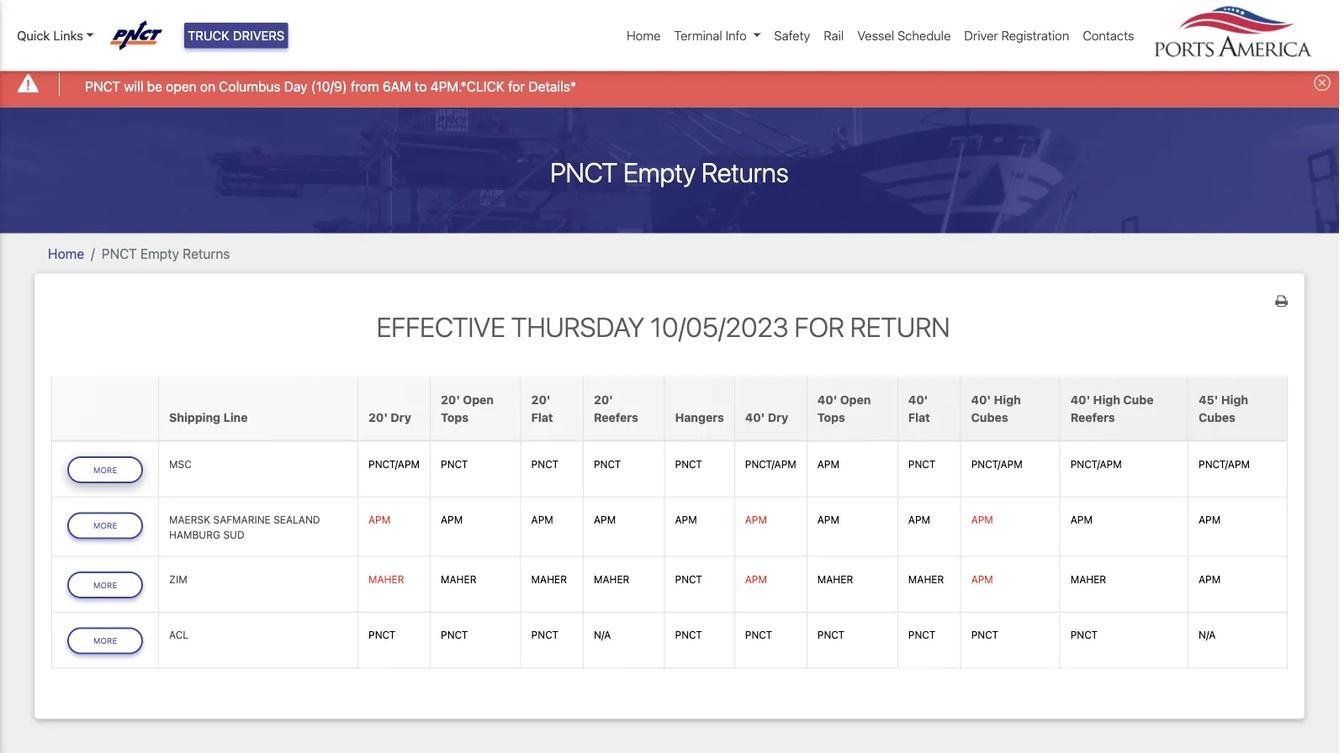 Task type: locate. For each thing, give the bounding box(es) containing it.
1 cubes from the left
[[971, 411, 1008, 425]]

dry
[[391, 411, 411, 425], [768, 411, 788, 425]]

20' for 20' flat
[[531, 393, 551, 407]]

open
[[463, 393, 494, 407], [840, 393, 871, 407]]

pnct/apm
[[368, 459, 420, 470], [745, 459, 796, 470], [971, 459, 1023, 470], [1071, 459, 1122, 470], [1199, 459, 1250, 470]]

6am
[[383, 78, 411, 94]]

1 horizontal spatial reefers
[[1071, 411, 1115, 425]]

2 reefers from the left
[[1071, 411, 1115, 425]]

more for maersk safmarine sealand hamburg sud
[[93, 521, 117, 531]]

45'
[[1199, 393, 1218, 407]]

6 maher from the left
[[908, 574, 944, 586]]

40' right hangers
[[745, 411, 765, 425]]

pnct/apm down 40' high cubes
[[971, 459, 1023, 470]]

high inside 40' high cube reefers
[[1093, 393, 1120, 407]]

pnct inside "pnct will be open on columbus day (10/9) from 6am to 4pm.*click for details*" link
[[85, 78, 120, 94]]

open inside 20' open tops
[[463, 393, 494, 407]]

1 horizontal spatial tops
[[817, 411, 845, 425]]

truck drivers
[[188, 28, 285, 43]]

dry left 20' open tops
[[391, 411, 411, 425]]

dry for 40' dry
[[768, 411, 788, 425]]

1 horizontal spatial returns
[[701, 156, 789, 188]]

4 maher from the left
[[594, 574, 630, 586]]

flat for 20' flat
[[531, 411, 553, 425]]

0 vertical spatial pnct empty returns
[[550, 156, 789, 188]]

flat left 20' reefers
[[531, 411, 553, 425]]

1 horizontal spatial home link
[[620, 19, 667, 52]]

tops inside 40' open tops
[[817, 411, 845, 425]]

line
[[223, 411, 248, 425]]

1 high from the left
[[994, 393, 1021, 407]]

0 horizontal spatial empty
[[140, 246, 179, 262]]

from
[[351, 78, 379, 94]]

returns
[[701, 156, 789, 188], [183, 246, 230, 262]]

1 horizontal spatial cubes
[[1199, 411, 1236, 425]]

1 vertical spatial empty
[[140, 246, 179, 262]]

reefers
[[594, 411, 638, 425], [1071, 411, 1115, 425]]

open left 20' flat
[[463, 393, 494, 407]]

1 horizontal spatial dry
[[768, 411, 788, 425]]

3 high from the left
[[1221, 393, 1248, 407]]

more for msc
[[93, 465, 117, 475]]

open for 20' open tops
[[463, 393, 494, 407]]

sud
[[223, 530, 244, 541]]

2 cubes from the left
[[1199, 411, 1236, 425]]

0 horizontal spatial high
[[994, 393, 1021, 407]]

cubes inside 45' high cubes
[[1199, 411, 1236, 425]]

20' open tops
[[441, 393, 494, 425]]

0 horizontal spatial tops
[[441, 411, 469, 425]]

shipping
[[169, 411, 220, 425]]

1 more button from the top
[[67, 457, 143, 484]]

0 horizontal spatial n/a
[[594, 630, 611, 641]]

0 horizontal spatial home link
[[48, 246, 84, 262]]

open
[[166, 78, 197, 94]]

tops inside 20' open tops
[[441, 411, 469, 425]]

1 horizontal spatial home
[[627, 28, 661, 43]]

open left the 40' flat
[[840, 393, 871, 407]]

more button for msc
[[67, 457, 143, 484]]

1 flat from the left
[[531, 411, 553, 425]]

cubes
[[971, 411, 1008, 425], [1199, 411, 1236, 425]]

open inside 40' open tops
[[840, 393, 871, 407]]

cubes down 45'
[[1199, 411, 1236, 425]]

n/a
[[594, 630, 611, 641], [1199, 630, 1216, 641]]

1 n/a from the left
[[594, 630, 611, 641]]

will
[[124, 78, 143, 94]]

pnct/apm down 40' dry on the right bottom
[[745, 459, 796, 470]]

sealand
[[273, 514, 320, 526]]

2 horizontal spatial high
[[1221, 393, 1248, 407]]

40' left cube at the bottom right of page
[[1071, 393, 1090, 407]]

home link
[[620, 19, 667, 52], [48, 246, 84, 262]]

40'
[[817, 393, 837, 407], [908, 393, 928, 407], [971, 393, 991, 407], [1071, 393, 1090, 407], [745, 411, 765, 425]]

1 more from the top
[[93, 465, 117, 475]]

more
[[93, 465, 117, 475], [93, 521, 117, 531], [93, 580, 117, 590], [93, 636, 117, 646]]

0 vertical spatial empty
[[623, 156, 696, 188]]

high inside 45' high cubes
[[1221, 393, 1248, 407]]

2 maher from the left
[[441, 574, 476, 586]]

maher
[[368, 574, 404, 586], [441, 574, 476, 586], [531, 574, 567, 586], [594, 574, 630, 586], [817, 574, 853, 586], [908, 574, 944, 586], [1071, 574, 1106, 586]]

2 pnct/apm from the left
[[745, 459, 796, 470]]

40' dry
[[745, 411, 788, 425]]

flat right 40' open tops at the right of the page
[[908, 411, 930, 425]]

safety link
[[767, 19, 817, 52]]

dry left 40' open tops at the right of the page
[[768, 411, 788, 425]]

1 dry from the left
[[391, 411, 411, 425]]

print image
[[1275, 294, 1288, 308]]

20' for 20' reefers
[[594, 393, 613, 407]]

empty
[[623, 156, 696, 188], [140, 246, 179, 262]]

1 pnct/apm from the left
[[368, 459, 420, 470]]

2 more button from the top
[[67, 513, 143, 540]]

40' flat
[[908, 393, 930, 425]]

0 vertical spatial home
[[627, 28, 661, 43]]

more button for acl
[[67, 628, 143, 655]]

1 horizontal spatial n/a
[[1199, 630, 1216, 641]]

pnct/apm down the 20' dry
[[368, 459, 420, 470]]

safety
[[774, 28, 810, 43]]

40' right 40' open tops at the right of the page
[[908, 393, 928, 407]]

home
[[627, 28, 661, 43], [48, 246, 84, 262]]

0 horizontal spatial reefers
[[594, 411, 638, 425]]

0 horizontal spatial returns
[[183, 246, 230, 262]]

1 vertical spatial returns
[[183, 246, 230, 262]]

flat for 40' flat
[[908, 411, 930, 425]]

10/05/2023
[[650, 311, 789, 343]]

4 more button from the top
[[67, 628, 143, 655]]

20' flat
[[531, 393, 553, 425]]

1 vertical spatial pnct empty returns
[[102, 246, 230, 262]]

tops right 40' dry on the right bottom
[[817, 411, 845, 425]]

more button
[[67, 457, 143, 484], [67, 513, 143, 540], [67, 572, 143, 599], [67, 628, 143, 655]]

cubes for 40'
[[971, 411, 1008, 425]]

flat
[[531, 411, 553, 425], [908, 411, 930, 425]]

1 horizontal spatial open
[[840, 393, 871, 407]]

40' inside 40' open tops
[[817, 393, 837, 407]]

1 horizontal spatial high
[[1093, 393, 1120, 407]]

tops
[[441, 411, 469, 425], [817, 411, 845, 425]]

vessel schedule
[[857, 28, 951, 43]]

dry for 20' dry
[[391, 411, 411, 425]]

40' inside 40' high cubes
[[971, 393, 991, 407]]

40' for 40' dry
[[745, 411, 765, 425]]

cubes right the 40' flat
[[971, 411, 1008, 425]]

rail
[[824, 28, 844, 43]]

high
[[994, 393, 1021, 407], [1093, 393, 1120, 407], [1221, 393, 1248, 407]]

40' right the 40' flat
[[971, 393, 991, 407]]

1 reefers from the left
[[594, 411, 638, 425]]

1 open from the left
[[463, 393, 494, 407]]

0 horizontal spatial home
[[48, 246, 84, 262]]

7 maher from the left
[[1071, 574, 1106, 586]]

2 high from the left
[[1093, 393, 1120, 407]]

pnct empty returns
[[550, 156, 789, 188], [102, 246, 230, 262]]

5 maher from the left
[[817, 574, 853, 586]]

maersk
[[169, 514, 210, 526]]

pnct/apm down 40' high cube reefers
[[1071, 459, 1122, 470]]

(10/9)
[[311, 78, 347, 94]]

40' inside 40' high cube reefers
[[1071, 393, 1090, 407]]

more button for zim
[[67, 572, 143, 599]]

terminal
[[674, 28, 722, 43]]

cubes inside 40' high cubes
[[971, 411, 1008, 425]]

pnct/apm down 45' high cubes
[[1199, 459, 1250, 470]]

20' inside 20' flat
[[531, 393, 551, 407]]

apm
[[817, 459, 839, 470], [368, 514, 390, 526], [441, 514, 463, 526], [531, 514, 553, 526], [594, 514, 616, 526], [675, 514, 697, 526], [745, 514, 767, 526], [817, 514, 839, 526], [908, 514, 930, 526], [971, 514, 993, 526], [1071, 514, 1093, 526], [1199, 514, 1221, 526], [745, 574, 767, 586], [971, 574, 993, 586], [1199, 574, 1221, 586]]

0 horizontal spatial dry
[[391, 411, 411, 425]]

high for 45' high cubes
[[1221, 393, 1248, 407]]

20' inside 20' open tops
[[441, 393, 460, 407]]

3 more from the top
[[93, 580, 117, 590]]

40' down the for
[[817, 393, 837, 407]]

pnct
[[85, 78, 120, 94], [550, 156, 618, 188], [102, 246, 137, 262], [441, 459, 468, 470], [531, 459, 559, 470], [594, 459, 621, 470], [675, 459, 702, 470], [908, 459, 936, 470], [675, 574, 702, 586], [368, 630, 396, 641], [441, 630, 468, 641], [531, 630, 559, 641], [675, 630, 702, 641], [745, 630, 772, 641], [817, 630, 845, 641], [908, 630, 936, 641], [971, 630, 998, 641], [1071, 630, 1098, 641]]

quick links
[[17, 28, 83, 43]]

0 horizontal spatial cubes
[[971, 411, 1008, 425]]

40' high cubes
[[971, 393, 1021, 425]]

1 horizontal spatial flat
[[908, 411, 930, 425]]

2 flat from the left
[[908, 411, 930, 425]]

info
[[725, 28, 747, 43]]

20'
[[441, 393, 460, 407], [531, 393, 551, 407], [594, 393, 613, 407], [368, 411, 388, 425]]

msc
[[169, 459, 192, 470]]

2 dry from the left
[[768, 411, 788, 425]]

0 horizontal spatial flat
[[531, 411, 553, 425]]

1 tops from the left
[[441, 411, 469, 425]]

2 more from the top
[[93, 521, 117, 531]]

details*
[[529, 78, 576, 94]]

0 horizontal spatial open
[[463, 393, 494, 407]]

tops right the 20' dry
[[441, 411, 469, 425]]

2 open from the left
[[840, 393, 871, 407]]

3 more button from the top
[[67, 572, 143, 599]]

4 more from the top
[[93, 636, 117, 646]]

rail link
[[817, 19, 851, 52]]

40' inside the 40' flat
[[908, 393, 928, 407]]

20' inside 20' reefers
[[594, 393, 613, 407]]

high inside 40' high cubes
[[994, 393, 1021, 407]]

2 tops from the left
[[817, 411, 845, 425]]



Task type: vqa. For each thing, say whether or not it's contained in the screenshot.
is
no



Task type: describe. For each thing, give the bounding box(es) containing it.
vessel
[[857, 28, 894, 43]]

driver registration link
[[958, 19, 1076, 52]]

more for acl
[[93, 636, 117, 646]]

40' for 40' open tops
[[817, 393, 837, 407]]

to
[[415, 78, 427, 94]]

truck drivers link
[[184, 23, 288, 48]]

1 horizontal spatial empty
[[623, 156, 696, 188]]

for
[[795, 311, 844, 343]]

high for 40' high cubes
[[994, 393, 1021, 407]]

safmarine
[[213, 514, 271, 526]]

1 horizontal spatial pnct empty returns
[[550, 156, 789, 188]]

effective thursday 10/05/2023 for return
[[377, 311, 950, 343]]

truck
[[188, 28, 230, 43]]

contacts
[[1083, 28, 1134, 43]]

more for zim
[[93, 580, 117, 590]]

more button for maersk safmarine sealand hamburg sud
[[67, 513, 143, 540]]

be
[[147, 78, 162, 94]]

20' reefers
[[594, 393, 638, 425]]

columbus
[[219, 78, 281, 94]]

vessel schedule link
[[851, 19, 958, 52]]

quick links link
[[17, 26, 94, 45]]

drivers
[[233, 28, 285, 43]]

cubes for 45'
[[1199, 411, 1236, 425]]

1 vertical spatial home
[[48, 246, 84, 262]]

shipping line
[[169, 411, 248, 425]]

day
[[284, 78, 308, 94]]

terminal info
[[674, 28, 747, 43]]

0 horizontal spatial pnct empty returns
[[102, 246, 230, 262]]

pnct will be open on columbus day (10/9) from 6am to 4pm.*click for details*
[[85, 78, 576, 94]]

4pm.*click
[[430, 78, 505, 94]]

0 vertical spatial home link
[[620, 19, 667, 52]]

0 vertical spatial returns
[[701, 156, 789, 188]]

45' high cubes
[[1199, 393, 1248, 425]]

close image
[[1314, 74, 1331, 91]]

20' for 20' dry
[[368, 411, 388, 425]]

40' for 40' high cube reefers
[[1071, 393, 1090, 407]]

links
[[53, 28, 83, 43]]

contacts link
[[1076, 19, 1141, 52]]

open for 40' open tops
[[840, 393, 871, 407]]

effective
[[377, 311, 505, 343]]

reefers inside 40' high cube reefers
[[1071, 411, 1115, 425]]

driver
[[964, 28, 998, 43]]

40' high cube reefers
[[1071, 393, 1154, 425]]

3 pnct/apm from the left
[[971, 459, 1023, 470]]

20' dry
[[368, 411, 411, 425]]

3 maher from the left
[[531, 574, 567, 586]]

terminal info link
[[667, 19, 767, 52]]

hangers
[[675, 411, 724, 425]]

tops for 20'
[[441, 411, 469, 425]]

cube
[[1123, 393, 1154, 407]]

quick
[[17, 28, 50, 43]]

acl
[[169, 630, 188, 641]]

2 n/a from the left
[[1199, 630, 1216, 641]]

high for 40' high cube reefers
[[1093, 393, 1120, 407]]

return
[[850, 311, 950, 343]]

pnct will be open on columbus day (10/9) from 6am to 4pm.*click for details* alert
[[0, 62, 1339, 107]]

40' for 40' flat
[[908, 393, 928, 407]]

pnct will be open on columbus day (10/9) from 6am to 4pm.*click for details* link
[[85, 76, 576, 96]]

1 maher from the left
[[368, 574, 404, 586]]

4 pnct/apm from the left
[[1071, 459, 1122, 470]]

hamburg
[[169, 530, 220, 541]]

40' for 40' high cubes
[[971, 393, 991, 407]]

thursday
[[511, 311, 644, 343]]

for
[[508, 78, 525, 94]]

40' open tops
[[817, 393, 871, 425]]

20' for 20' open tops
[[441, 393, 460, 407]]

5 pnct/apm from the left
[[1199, 459, 1250, 470]]

maersk safmarine sealand hamburg sud
[[169, 514, 320, 541]]

registration
[[1001, 28, 1069, 43]]

schedule
[[897, 28, 951, 43]]

1 vertical spatial home link
[[48, 246, 84, 262]]

tops for 40'
[[817, 411, 845, 425]]

on
[[200, 78, 215, 94]]

driver registration
[[964, 28, 1069, 43]]

zim
[[169, 574, 187, 586]]



